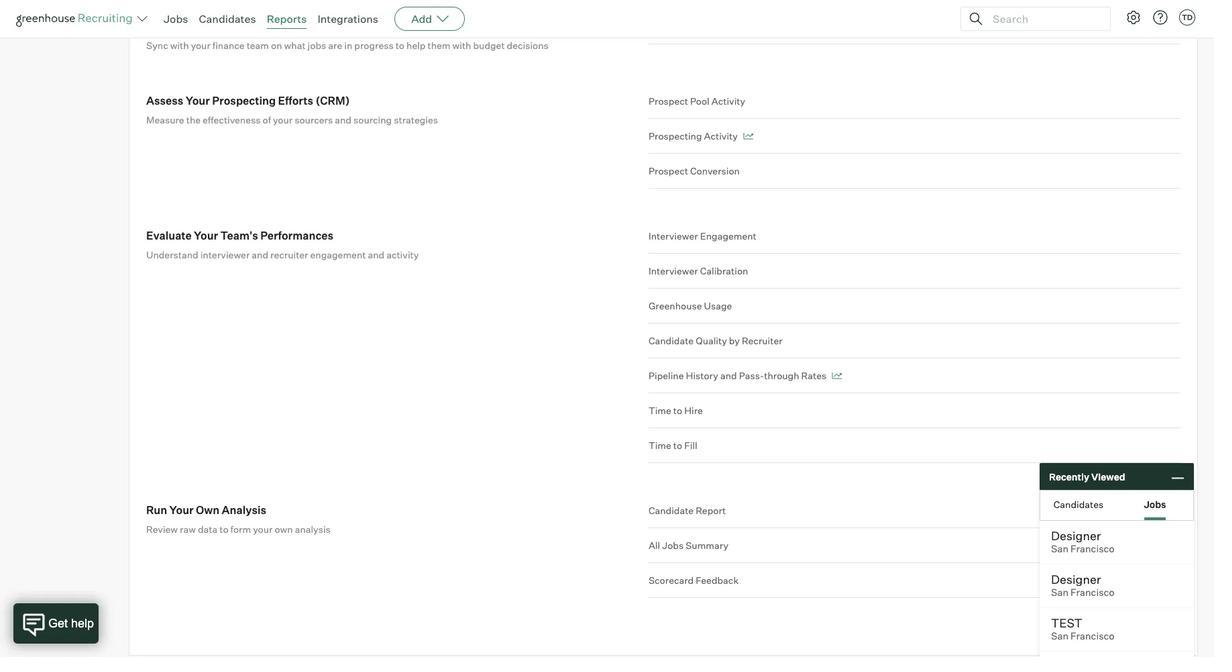 Task type: vqa. For each thing, say whether or not it's contained in the screenshot.
Rates
yes



Task type: describe. For each thing, give the bounding box(es) containing it.
your for evaluate
[[194, 229, 218, 242]]

td
[[1182, 13, 1193, 22]]

hire
[[685, 405, 703, 416]]

feedback
[[696, 575, 739, 586]]

time to hire link
[[649, 393, 1181, 428]]

candidate for candidate report
[[649, 505, 694, 516]]

jobs
[[308, 40, 326, 51]]

td button
[[1177, 7, 1199, 28]]

recently
[[1050, 471, 1090, 482]]

raw
[[180, 524, 196, 535]]

your inside keep finance up to date sync with your finance team on what jobs are in progress to help them with budget decisions
[[191, 40, 211, 51]]

to left hire
[[674, 405, 683, 416]]

1 designer san francisco from the top
[[1052, 528, 1115, 555]]

to left the help
[[396, 40, 405, 51]]

pipeline
[[649, 370, 684, 381]]

td button
[[1180, 9, 1196, 26]]

and inside assess your prospecting efforts (crm) measure the effectiveness of your sourcers and sourcing strategies
[[335, 114, 352, 126]]

1 vertical spatial activity
[[704, 130, 738, 142]]

strategies
[[394, 114, 438, 126]]

1 designer from the top
[[1052, 528, 1102, 543]]

0 vertical spatial jobs
[[164, 12, 188, 26]]

and down team's
[[252, 249, 268, 261]]

engagement
[[700, 230, 757, 242]]

assess
[[146, 94, 183, 108]]

candidates inside tab list
[[1054, 498, 1104, 510]]

prospect for prospect pool activity
[[649, 95, 688, 107]]

run your own analysis review raw data to form your own analysis
[[146, 503, 331, 535]]

keep
[[146, 20, 173, 33]]

time to hire
[[649, 405, 703, 416]]

prospect conversion link
[[649, 154, 1181, 189]]

prospect pool activity
[[649, 95, 746, 107]]

candidate report link
[[649, 503, 1181, 528]]

time for time to hire
[[649, 405, 672, 416]]

date
[[249, 20, 274, 33]]

assess your prospecting efforts (crm) measure the effectiveness of your sourcers and sourcing strategies
[[146, 94, 438, 126]]

add
[[411, 12, 432, 26]]

finance
[[213, 40, 245, 51]]

help
[[407, 40, 426, 51]]

your for run
[[169, 503, 194, 517]]

candidate quality by recruiter
[[649, 335, 783, 346]]

add button
[[395, 7, 465, 31]]

interviewer engagement link
[[649, 229, 1181, 254]]

the
[[186, 114, 201, 126]]

team
[[247, 40, 269, 51]]

evaluate
[[146, 229, 192, 242]]

fill
[[685, 440, 698, 451]]

reports link
[[267, 12, 307, 26]]

summary
[[686, 540, 729, 551]]

2 designer from the top
[[1052, 572, 1102, 587]]

all
[[649, 540, 660, 551]]

prospecting activity
[[649, 130, 738, 142]]

pipeline history and pass-through rates
[[649, 370, 827, 381]]

interviewer calibration
[[649, 265, 749, 277]]

team's
[[221, 229, 258, 242]]

performances
[[261, 229, 334, 242]]

prospect for prospect conversion
[[649, 165, 688, 177]]

1 horizontal spatial jobs
[[662, 540, 684, 551]]

what
[[284, 40, 306, 51]]

1 horizontal spatial prospecting
[[649, 130, 702, 142]]

data
[[198, 524, 218, 535]]

candidate quality by recruiter link
[[649, 324, 1181, 358]]

through
[[765, 370, 800, 381]]

prospect pool activity link
[[649, 94, 1181, 119]]

interviewer
[[200, 249, 250, 261]]

interviewer for interviewer calibration
[[649, 265, 698, 277]]

jobs link
[[164, 12, 188, 26]]

(crm)
[[316, 94, 350, 108]]

time to fill link
[[649, 428, 1181, 463]]

sync
[[146, 40, 168, 51]]

viewed
[[1092, 471, 1126, 482]]

time for time to fill
[[649, 440, 672, 451]]

2 horizontal spatial jobs
[[1144, 498, 1167, 510]]

integrations
[[318, 12, 379, 26]]

keep finance up to date sync with your finance team on what jobs are in progress to help them with budget decisions
[[146, 20, 549, 51]]

all jobs summary link
[[649, 528, 1181, 563]]

2 san from the top
[[1052, 587, 1069, 599]]

all jobs summary
[[649, 540, 729, 551]]

test
[[1052, 615, 1083, 630]]

analysis
[[295, 524, 331, 535]]

finance
[[175, 20, 217, 33]]

them
[[428, 40, 451, 51]]

usage
[[704, 300, 732, 312]]



Task type: locate. For each thing, give the bounding box(es) containing it.
decisions
[[507, 40, 549, 51]]

1 vertical spatial prospect
[[649, 165, 688, 177]]

progress
[[355, 40, 394, 51]]

measure
[[146, 114, 184, 126]]

your inside assess your prospecting efforts (crm) measure the effectiveness of your sourcers and sourcing strategies
[[273, 114, 293, 126]]

2 prospect from the top
[[649, 165, 688, 177]]

effectiveness
[[203, 114, 261, 126]]

2 horizontal spatial your
[[273, 114, 293, 126]]

scorecard
[[649, 575, 694, 586]]

1 vertical spatial icon chart image
[[832, 373, 842, 379]]

2 vertical spatial your
[[169, 503, 194, 517]]

and left pass-
[[721, 370, 737, 381]]

budget
[[473, 40, 505, 51]]

your right of
[[273, 114, 293, 126]]

to inside run your own analysis review raw data to form your own analysis
[[220, 524, 229, 535]]

san
[[1052, 543, 1069, 555], [1052, 587, 1069, 599], [1052, 630, 1069, 642]]

report
[[696, 505, 726, 516]]

to right data
[[220, 524, 229, 535]]

0 vertical spatial candidates
[[199, 12, 256, 26]]

time left fill
[[649, 440, 672, 451]]

conversion
[[691, 165, 740, 177]]

1 san from the top
[[1052, 543, 1069, 555]]

candidate up all at right bottom
[[649, 505, 694, 516]]

3 san from the top
[[1052, 630, 1069, 642]]

prospect conversion
[[649, 165, 740, 177]]

evaluate your team's performances understand interviewer and recruiter engagement and activity
[[146, 229, 419, 261]]

sourcers
[[295, 114, 333, 126]]

1 with from the left
[[170, 40, 189, 51]]

your inside assess your prospecting efforts (crm) measure the effectiveness of your sourcers and sourcing strategies
[[186, 94, 210, 108]]

up
[[219, 20, 234, 33]]

icon chart image for pipeline history and pass-through rates
[[832, 373, 842, 379]]

candidates down recently viewed
[[1054, 498, 1104, 510]]

activity
[[387, 249, 419, 261]]

1 time from the top
[[649, 405, 672, 416]]

interviewer
[[649, 230, 698, 242], [649, 265, 698, 277]]

engagement
[[310, 249, 366, 261]]

2 vertical spatial jobs
[[662, 540, 684, 551]]

your for assess your prospecting efforts (crm)
[[273, 114, 293, 126]]

3 francisco from the top
[[1071, 630, 1115, 642]]

designer down recently
[[1052, 528, 1102, 543]]

0 vertical spatial prospecting
[[212, 94, 276, 108]]

are
[[328, 40, 342, 51]]

calibration
[[700, 265, 749, 277]]

0 vertical spatial activity
[[712, 95, 746, 107]]

with right 'sync'
[[170, 40, 189, 51]]

integrations link
[[318, 12, 379, 26]]

2 time from the top
[[649, 440, 672, 451]]

time left hire
[[649, 405, 672, 416]]

2 interviewer from the top
[[649, 265, 698, 277]]

run
[[146, 503, 167, 517]]

prospecting up prospect conversion
[[649, 130, 702, 142]]

designer up test
[[1052, 572, 1102, 587]]

prospect left pool
[[649, 95, 688, 107]]

1 vertical spatial time
[[649, 440, 672, 451]]

history
[[686, 370, 719, 381]]

interviewer calibration link
[[649, 254, 1181, 289]]

icon chart image right rates
[[832, 373, 842, 379]]

0 horizontal spatial candidates
[[199, 12, 256, 26]]

1 interviewer from the top
[[649, 230, 698, 242]]

2 vertical spatial francisco
[[1071, 630, 1115, 642]]

and down (crm)
[[335, 114, 352, 126]]

francisco inside test san francisco
[[1071, 630, 1115, 642]]

greenhouse usage
[[649, 300, 732, 312]]

candidate for candidate quality by recruiter
[[649, 335, 694, 346]]

1 vertical spatial candidate
[[649, 505, 694, 516]]

2 vertical spatial san
[[1052, 630, 1069, 642]]

scorecard feedback link
[[649, 563, 1181, 598]]

pass-
[[739, 370, 765, 381]]

greenhouse recruiting image
[[16, 11, 137, 27]]

2 with from the left
[[453, 40, 471, 51]]

your up interviewer at the left of page
[[194, 229, 218, 242]]

candidates up the finance
[[199, 12, 256, 26]]

review
[[146, 524, 178, 535]]

prospect
[[649, 95, 688, 107], [649, 165, 688, 177]]

recently viewed
[[1050, 471, 1126, 482]]

candidates link
[[199, 12, 256, 26]]

2 francisco from the top
[[1071, 587, 1115, 599]]

recruiter
[[742, 335, 783, 346]]

prospect down prospecting activity
[[649, 165, 688, 177]]

to
[[236, 20, 247, 33], [396, 40, 405, 51], [674, 405, 683, 416], [674, 440, 683, 451], [220, 524, 229, 535]]

your left own
[[253, 524, 273, 535]]

prospecting
[[212, 94, 276, 108], [649, 130, 702, 142]]

prospecting inside assess your prospecting efforts (crm) measure the effectiveness of your sourcers and sourcing strategies
[[212, 94, 276, 108]]

analysis
[[222, 503, 266, 517]]

1 francisco from the top
[[1071, 543, 1115, 555]]

1 vertical spatial francisco
[[1071, 587, 1115, 599]]

scorecard feedback
[[649, 575, 739, 586]]

0 horizontal spatial with
[[170, 40, 189, 51]]

your inside run your own analysis review raw data to form your own analysis
[[169, 503, 194, 517]]

francisco
[[1071, 543, 1115, 555], [1071, 587, 1115, 599], [1071, 630, 1115, 642]]

your up raw
[[169, 503, 194, 517]]

1 vertical spatial designer
[[1052, 572, 1102, 587]]

your for run your own analysis
[[253, 524, 273, 535]]

0 vertical spatial icon chart image
[[744, 133, 754, 140]]

1 vertical spatial jobs
[[1144, 498, 1167, 510]]

1 vertical spatial your
[[194, 229, 218, 242]]

efforts
[[278, 94, 314, 108]]

candidates
[[199, 12, 256, 26], [1054, 498, 1104, 510]]

understand
[[146, 249, 198, 261]]

test san francisco
[[1052, 615, 1115, 642]]

pool
[[691, 95, 710, 107]]

to right up in the left top of the page
[[236, 20, 247, 33]]

rates
[[802, 370, 827, 381]]

0 horizontal spatial your
[[191, 40, 211, 51]]

san inside test san francisco
[[1052, 630, 1069, 642]]

0 vertical spatial san
[[1052, 543, 1069, 555]]

own
[[196, 503, 220, 517]]

quality
[[696, 335, 727, 346]]

interviewer engagement
[[649, 230, 757, 242]]

designer san francisco
[[1052, 528, 1115, 555], [1052, 572, 1115, 599]]

1 horizontal spatial icon chart image
[[832, 373, 842, 379]]

designer
[[1052, 528, 1102, 543], [1052, 572, 1102, 587]]

candidate inside candidate report link
[[649, 505, 694, 516]]

0 vertical spatial your
[[191, 40, 211, 51]]

1 horizontal spatial with
[[453, 40, 471, 51]]

1 horizontal spatial candidates
[[1054, 498, 1104, 510]]

to left fill
[[674, 440, 683, 451]]

configure image
[[1126, 9, 1142, 26]]

interviewer up interviewer calibration
[[649, 230, 698, 242]]

greenhouse
[[649, 300, 702, 312]]

0 vertical spatial francisco
[[1071, 543, 1115, 555]]

jobs
[[164, 12, 188, 26], [1144, 498, 1167, 510], [662, 540, 684, 551]]

your down finance
[[191, 40, 211, 51]]

0 vertical spatial candidate
[[649, 335, 694, 346]]

2 candidate from the top
[[649, 505, 694, 516]]

0 horizontal spatial icon chart image
[[744, 133, 754, 140]]

and
[[335, 114, 352, 126], [252, 249, 268, 261], [368, 249, 385, 261], [721, 370, 737, 381]]

1 candidate from the top
[[649, 335, 694, 346]]

icon chart image
[[744, 133, 754, 140], [832, 373, 842, 379]]

candidate report
[[649, 505, 726, 516]]

own
[[275, 524, 293, 535]]

designer san francisco down recently viewed
[[1052, 528, 1115, 555]]

in
[[344, 40, 352, 51]]

on
[[271, 40, 282, 51]]

1 vertical spatial interviewer
[[649, 265, 698, 277]]

interviewer up greenhouse
[[649, 265, 698, 277]]

0 vertical spatial interviewer
[[649, 230, 698, 242]]

0 vertical spatial prospect
[[649, 95, 688, 107]]

0 horizontal spatial jobs
[[164, 12, 188, 26]]

0 vertical spatial designer san francisco
[[1052, 528, 1115, 555]]

icon chart image for prospecting activity
[[744, 133, 754, 140]]

sourcing
[[354, 114, 392, 126]]

1 vertical spatial your
[[273, 114, 293, 126]]

greenhouse usage link
[[649, 289, 1181, 324]]

activity right pool
[[712, 95, 746, 107]]

interviewer for interviewer engagement
[[649, 230, 698, 242]]

designer san francisco up test
[[1052, 572, 1115, 599]]

tab list
[[1041, 491, 1194, 520]]

your inside the evaluate your team's performances understand interviewer and recruiter engagement and activity
[[194, 229, 218, 242]]

your up "the"
[[186, 94, 210, 108]]

2 designer san francisco from the top
[[1052, 572, 1115, 599]]

form
[[231, 524, 251, 535]]

1 vertical spatial candidates
[[1054, 498, 1104, 510]]

0 vertical spatial your
[[186, 94, 210, 108]]

activity up conversion
[[704, 130, 738, 142]]

1 vertical spatial designer san francisco
[[1052, 572, 1115, 599]]

your for assess
[[186, 94, 210, 108]]

time
[[649, 405, 672, 416], [649, 440, 672, 451]]

icon chart image right prospecting activity
[[744, 133, 754, 140]]

candidate inside candidate quality by recruiter link
[[649, 335, 694, 346]]

1 vertical spatial san
[[1052, 587, 1069, 599]]

your inside run your own analysis review raw data to form your own analysis
[[253, 524, 273, 535]]

with
[[170, 40, 189, 51], [453, 40, 471, 51]]

with right them
[[453, 40, 471, 51]]

and left activity
[[368, 249, 385, 261]]

by
[[729, 335, 740, 346]]

1 vertical spatial prospecting
[[649, 130, 702, 142]]

0 vertical spatial time
[[649, 405, 672, 416]]

of
[[263, 114, 271, 126]]

candidate
[[649, 335, 694, 346], [649, 505, 694, 516]]

0 vertical spatial designer
[[1052, 528, 1102, 543]]

candidate down greenhouse
[[649, 335, 694, 346]]

0 horizontal spatial prospecting
[[212, 94, 276, 108]]

time to fill
[[649, 440, 698, 451]]

1 prospect from the top
[[649, 95, 688, 107]]

tab list containing candidates
[[1041, 491, 1194, 520]]

recruiter
[[270, 249, 308, 261]]

2 vertical spatial your
[[253, 524, 273, 535]]

Search text field
[[990, 9, 1099, 29]]

1 horizontal spatial your
[[253, 524, 273, 535]]

prospecting up effectiveness
[[212, 94, 276, 108]]



